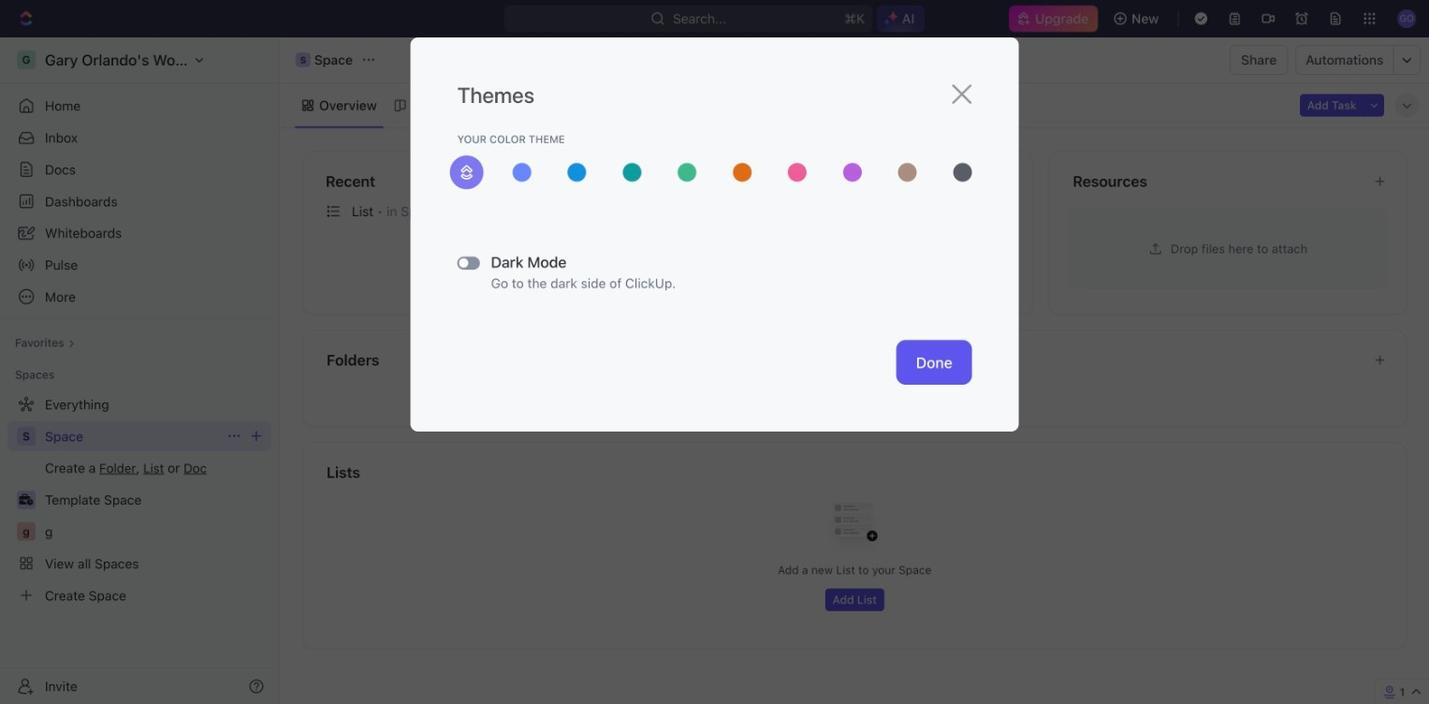 Task type: vqa. For each thing, say whether or not it's contained in the screenshot.
popular
no



Task type: locate. For each thing, give the bounding box(es) containing it.
tree
[[7, 389, 272, 610]]

dialog
[[411, 37, 1019, 432]]

0 horizontal spatial space, , element
[[17, 427, 36, 446]]

0 vertical spatial space, , element
[[296, 52, 311, 67]]

1 vertical spatial space, , element
[[17, 427, 36, 446]]

1 horizontal spatial space, , element
[[296, 52, 311, 67]]

space, , element
[[296, 52, 311, 67], [17, 427, 36, 446]]

tree inside sidebar navigation
[[7, 389, 272, 610]]

sidebar navigation
[[0, 37, 280, 704]]

no most used docs image
[[818, 193, 893, 268]]

space, , element inside tree
[[17, 427, 36, 446]]



Task type: describe. For each thing, give the bounding box(es) containing it.
no lists icon. image
[[818, 488, 893, 563]]



